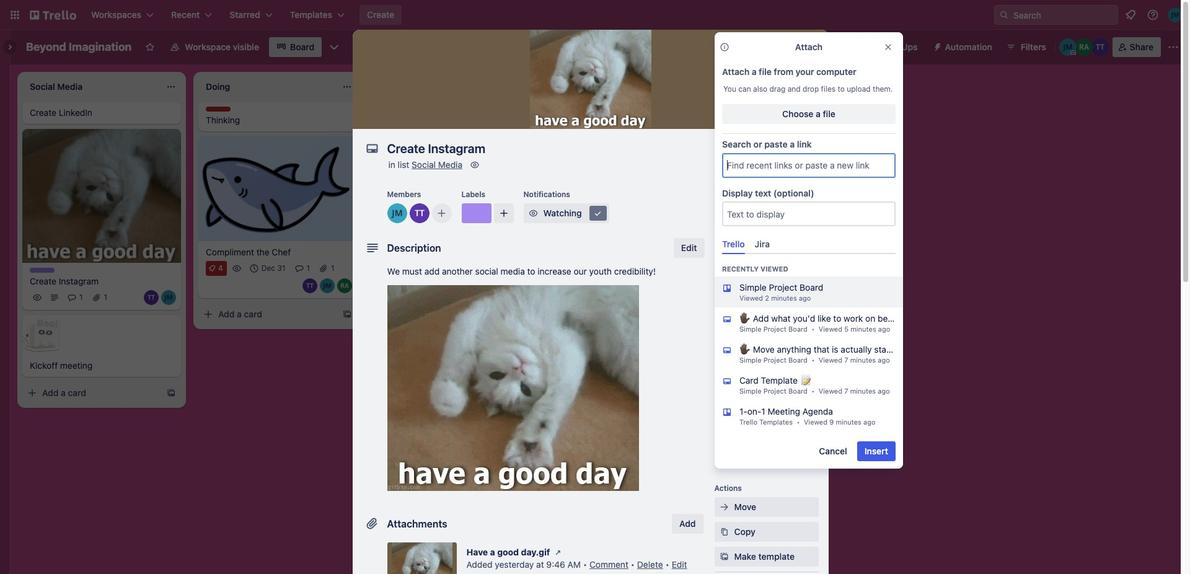 Task type: describe. For each thing, give the bounding box(es) containing it.
simple inside ✋🏿 add what you'd like to work on below simple project board • viewed 5 minutes ago
[[740, 325, 762, 333]]

linkedin
[[59, 107, 92, 118]]

we must add another social media to increase our youth credibility!
[[387, 266, 656, 277]]

4
[[218, 263, 223, 273]]

display
[[722, 188, 753, 198]]

2 horizontal spatial terry turtle (terryturtle) image
[[410, 203, 429, 223]]

watching button
[[524, 203, 609, 223]]

ago inside 1-on-1 meeting agenda trello templates • viewed 9 minutes ago
[[864, 418, 876, 426]]

sm image for labels
[[718, 227, 731, 239]]

1 vertical spatial card
[[244, 309, 262, 319]]

minutes inside card template 📝 simple project board • viewed 7 minutes ago
[[850, 387, 876, 395]]

social
[[412, 159, 436, 170]]

agenda
[[803, 406, 833, 417]]

viewed inside simple project board viewed 2 minutes ago
[[740, 294, 763, 302]]

(optional)
[[774, 188, 814, 198]]

7 inside ✋🏿 move anything that is actually started here simple project board • viewed 7 minutes ago
[[845, 356, 848, 364]]

✋🏿 move anything that is actually started here simple project board • viewed 7 minutes ago
[[740, 344, 923, 364]]

added
[[467, 559, 493, 570]]

to right the media
[[527, 266, 535, 277]]

choose a file element
[[722, 104, 896, 124]]

credibility!
[[614, 266, 656, 277]]

paste
[[765, 139, 788, 149]]

delete
[[637, 559, 663, 570]]

Dec 31 checkbox
[[247, 261, 289, 276]]

📝
[[800, 375, 811, 386]]

ups inside button
[[902, 42, 918, 52]]

have a good day.gif
[[467, 547, 550, 557]]

viewed inside 1-on-1 meeting agenda trello templates • viewed 9 minutes ago
[[804, 418, 828, 426]]

automation inside button
[[945, 42, 992, 52]]

sm image right watching
[[592, 207, 604, 219]]

kickoff meeting
[[30, 360, 93, 371]]

edit inside button
[[681, 242, 697, 253]]

cover link
[[772, 102, 821, 122]]

color: purple, title: none image
[[30, 268, 55, 273]]

attachments
[[387, 518, 447, 529]]

show menu image
[[1167, 41, 1180, 53]]

edit button
[[674, 238, 705, 258]]

open information menu image
[[1147, 9, 1159, 21]]

good
[[497, 547, 519, 557]]

9:46
[[546, 559, 565, 570]]

automation button
[[928, 37, 1000, 57]]

minutes inside ✋🏿 add what you'd like to work on below simple project board • viewed 5 minutes ago
[[851, 325, 876, 333]]

card
[[740, 375, 759, 386]]

0 vertical spatial create from template… image
[[518, 113, 528, 123]]

7 inside card template 📝 simple project board • viewed 7 minutes ago
[[845, 387, 848, 395]]

here
[[905, 344, 923, 355]]

search image
[[999, 10, 1009, 20]]

must
[[402, 266, 422, 277]]

board inside card template 📝 simple project board • viewed 7 minutes ago
[[789, 387, 808, 395]]

1 horizontal spatial terry turtle (terryturtle) image
[[303, 278, 317, 293]]

1 inside 1-on-1 meeting agenda trello templates • viewed 9 minutes ago
[[762, 406, 766, 417]]

project inside card template 📝 simple project board • viewed 7 minutes ago
[[764, 387, 787, 395]]

0 vertical spatial add a card button
[[198, 304, 337, 324]]

minutes inside simple project board viewed 2 minutes ago
[[771, 294, 797, 302]]

create for create
[[367, 9, 394, 20]]

2 vertical spatial ups
[[782, 376, 798, 387]]

color: bold red, title: "thoughts" element
[[206, 107, 240, 116]]

Board name text field
[[20, 37, 138, 57]]

• inside ✋🏿 add what you'd like to work on below simple project board • viewed 5 minutes ago
[[812, 325, 815, 333]]

trello.board image for 1-
[[722, 408, 732, 418]]

project inside simple project board viewed 2 minutes ago
[[769, 282, 797, 293]]

star or unstar board image
[[145, 42, 155, 52]]

chef
[[272, 247, 291, 257]]

attach for attach
[[795, 42, 823, 52]]

minutes inside ✋🏿 move anything that is actually started here simple project board • viewed 7 minutes ago
[[850, 356, 876, 364]]

you'd
[[793, 313, 815, 324]]

board inside ✋🏿 add what you'd like to work on below simple project board • viewed 5 minutes ago
[[789, 325, 808, 333]]

trello inside tab list
[[722, 239, 745, 249]]

create instagram link
[[30, 276, 174, 288]]

0 horizontal spatial automation
[[715, 408, 757, 417]]

at
[[536, 559, 544, 570]]

trello.card image for ✋🏿 move anything that is actually started here
[[722, 346, 732, 356]]

share
[[1130, 42, 1154, 52]]

cancel button
[[812, 442, 855, 462]]

compliment
[[206, 247, 254, 257]]

ruby anderson (rubyanderson7) image
[[337, 278, 352, 293]]

ago inside simple project board viewed 2 minutes ago
[[799, 294, 811, 302]]

sm image for watching
[[527, 207, 540, 219]]

compliment the chef
[[206, 247, 291, 257]]

sm image for checklist
[[718, 252, 731, 264]]

actions
[[715, 484, 742, 493]]

compliment the chef link
[[206, 246, 350, 258]]

5
[[845, 325, 849, 333]]

files
[[821, 84, 836, 94]]

attachment button
[[715, 298, 819, 317]]

minutes inside 1-on-1 meeting agenda trello templates • viewed 9 minutes ago
[[836, 418, 862, 426]]

imagination
[[69, 40, 132, 53]]

you can also drag and drop files to upload them.
[[724, 84, 893, 94]]

trello.card image for ✋🏿 add what you'd like to work on below
[[722, 315, 732, 325]]

beyond
[[26, 40, 66, 53]]

Search field
[[1009, 6, 1118, 24]]

increase
[[538, 266, 571, 277]]

simple inside ✋🏿 move anything that is actually started here simple project board • viewed 7 minutes ago
[[740, 356, 762, 364]]

sm image for members
[[718, 202, 731, 215]]

1 vertical spatial edit
[[672, 559, 687, 570]]

notifications
[[524, 190, 570, 199]]

✋🏿 for ✋🏿 move anything that is actually started here
[[740, 344, 751, 355]]

drop
[[803, 84, 819, 94]]

0 horizontal spatial add a card
[[42, 388, 86, 398]]

viewed inside card template 📝 simple project board • viewed 7 minutes ago
[[819, 387, 843, 395]]

0 horizontal spatial create from template… image
[[166, 388, 176, 398]]

color: purple, title: none image
[[462, 203, 491, 223]]

create linkedin
[[30, 107, 92, 118]]

card template 📝 simple project board • viewed 7 minutes ago
[[740, 375, 890, 395]]

recently
[[722, 265, 759, 273]]

cancel
[[819, 446, 847, 457]]

description
[[387, 242, 441, 254]]

jira
[[755, 239, 770, 249]]

comment
[[590, 559, 629, 570]]

board link
[[269, 37, 322, 57]]

add another list
[[568, 80, 633, 91]]

meeting
[[768, 406, 800, 417]]

create instagram
[[30, 276, 99, 287]]

social
[[475, 266, 498, 277]]

1 vertical spatial members
[[734, 203, 773, 213]]

kickoff
[[30, 360, 58, 371]]

on
[[866, 313, 876, 324]]

visible
[[233, 42, 259, 52]]

link
[[797, 139, 812, 149]]

viewed inside ✋🏿 add what you'd like to work on below simple project board • viewed 5 minutes ago
[[819, 325, 843, 333]]

create for create linkedin
[[30, 107, 56, 118]]

list inside button
[[621, 80, 633, 91]]

custom fields
[[734, 327, 793, 337]]

0 notifications image
[[1123, 7, 1138, 22]]

0 horizontal spatial add a card button
[[22, 383, 161, 403]]

yesterday
[[495, 559, 534, 570]]

the
[[257, 247, 269, 257]]

is
[[832, 344, 839, 355]]

thinking link
[[206, 114, 350, 126]]

back to home image
[[30, 5, 76, 25]]

2 vertical spatial card
[[68, 388, 86, 398]]

choose
[[783, 109, 814, 119]]

trello.board image for simple
[[722, 284, 732, 294]]

on-
[[748, 406, 762, 417]]

thoughts thinking
[[206, 107, 240, 125]]

primary element
[[0, 0, 1190, 30]]

jeremy miller (jeremymiller198) image
[[1168, 7, 1183, 22]]

• inside 1-on-1 meeting agenda trello templates • viewed 9 minutes ago
[[797, 418, 800, 426]]

to inside ✋🏿 add what you'd like to work on below simple project board • viewed 5 minutes ago
[[834, 313, 842, 324]]

computer
[[817, 66, 857, 77]]

trello.card image
[[722, 377, 732, 387]]

media
[[501, 266, 525, 277]]

also
[[753, 84, 768, 94]]

create button
[[360, 5, 402, 25]]

✋🏿 move anything that is actually started here option
[[712, 339, 923, 370]]

search
[[722, 139, 751, 149]]

31
[[277, 263, 286, 273]]

add
[[425, 266, 440, 277]]

and
[[788, 84, 801, 94]]

board inside simple project board viewed 2 minutes ago
[[800, 282, 824, 293]]

media
[[438, 159, 463, 170]]

add power-ups
[[734, 376, 798, 387]]

sm image for automation button
[[928, 37, 945, 55]]



Task type: vqa. For each thing, say whether or not it's contained in the screenshot.
THE POWER-UPS
yes



Task type: locate. For each thing, give the bounding box(es) containing it.
actually
[[841, 344, 872, 355]]

add power-ups link
[[715, 372, 819, 392]]

to left text
[[731, 185, 739, 194]]

terry turtle (terryturtle) image left ruby anderson (rubyanderson7) image
[[303, 278, 317, 293]]

project up 2 on the bottom right of the page
[[769, 282, 797, 293]]

insert
[[865, 446, 888, 457]]

0 horizontal spatial labels
[[462, 190, 486, 199]]

create for create instagram
[[30, 276, 56, 287]]

• up agenda
[[812, 387, 815, 395]]

dec
[[261, 263, 275, 273]]

trello.card image inside ✋🏿 add what you'd like to work on below option
[[722, 315, 732, 325]]

1 vertical spatial file
[[823, 109, 836, 119]]

started
[[874, 344, 903, 355]]

copy link
[[715, 522, 819, 542]]

0 vertical spatial create
[[367, 9, 394, 20]]

display text (optional)
[[722, 188, 814, 198]]

1-on-1 meeting agenda option
[[712, 401, 906, 432]]

add a card button
[[198, 304, 337, 324], [22, 383, 161, 403]]

project down template
[[764, 387, 787, 395]]

1 vertical spatial list
[[398, 159, 409, 170]]

terry turtle (terryturtle) image left add members to card image
[[410, 203, 429, 223]]

0 horizontal spatial power-ups
[[715, 358, 755, 368]]

viewed inside ✋🏿 move anything that is actually started here simple project board • viewed 7 minutes ago
[[819, 356, 843, 364]]

board up you'd
[[800, 282, 824, 293]]

1 vertical spatial automation
[[715, 408, 757, 417]]

2 7 from the top
[[845, 387, 848, 395]]

checklist link
[[715, 248, 819, 268]]

2 vertical spatial create
[[30, 276, 56, 287]]

simple down card
[[740, 387, 762, 395]]

power- up "on-"
[[753, 376, 782, 387]]

1 ✋🏿 from the top
[[740, 313, 751, 324]]

trello down 1-
[[740, 418, 758, 426]]

create from template… image
[[518, 113, 528, 123], [166, 388, 176, 398]]

move up copy
[[734, 502, 756, 512]]

to right the like
[[834, 313, 842, 324]]

1 vertical spatial trello.card image
[[722, 346, 732, 356]]

1 vertical spatial ups
[[740, 358, 755, 368]]

1 vertical spatial add a card button
[[22, 383, 161, 403]]

1 simple from the top
[[740, 282, 767, 293]]

file down files on the top of the page
[[823, 109, 836, 119]]

in list social media
[[388, 159, 463, 170]]

add a card down 4
[[218, 309, 262, 319]]

1 vertical spatial attach
[[722, 66, 750, 77]]

file up 'also'
[[759, 66, 772, 77]]

trello.board image
[[722, 284, 732, 294], [722, 408, 732, 418]]

cover
[[788, 106, 814, 117]]

1 horizontal spatial another
[[587, 80, 618, 91]]

board inside ✋🏿 move anything that is actually started here simple project board • viewed 7 minutes ago
[[789, 356, 808, 364]]

ago inside card template 📝 simple project board • viewed 7 minutes ago
[[878, 387, 890, 395]]

power-ups
[[873, 42, 918, 52], [715, 358, 755, 368]]

workspace
[[185, 42, 231, 52]]

1 horizontal spatial ups
[[782, 376, 798, 387]]

✋🏿 add what you'd like to work on below simple project board • viewed 5 minutes ago
[[740, 313, 902, 333]]

trello.card image inside ✋🏿 move anything that is actually started here option
[[722, 346, 732, 356]]

1 horizontal spatial power-
[[753, 376, 782, 387]]

board down 📝
[[789, 387, 808, 395]]

labels link
[[715, 223, 819, 243]]

anything
[[777, 344, 812, 355]]

0 vertical spatial edit
[[681, 242, 697, 253]]

card down meeting
[[68, 388, 86, 398]]

to right files on the top of the page
[[838, 84, 845, 94]]

create inside button
[[367, 9, 394, 20]]

add a card button down kickoff meeting link
[[22, 383, 161, 403]]

trello.board image left dates in the right of the page
[[722, 284, 732, 294]]

thinking
[[206, 115, 240, 125]]

1 vertical spatial labels
[[734, 228, 761, 238]]

trello.board image inside simple project board 'option'
[[722, 284, 732, 294]]

file for choose
[[823, 109, 836, 119]]

✋🏿 down custom
[[740, 344, 751, 355]]

trello inside 1-on-1 meeting agenda trello templates • viewed 9 minutes ago
[[740, 418, 758, 426]]

tab list
[[717, 234, 901, 254]]

• inside ✋🏿 move anything that is actually started here simple project board • viewed 7 minutes ago
[[812, 356, 815, 364]]

1 vertical spatial trello.board image
[[722, 408, 732, 418]]

work
[[844, 313, 863, 324]]

labels up jira
[[734, 228, 761, 238]]

or
[[754, 139, 762, 149]]

sm image right edit button
[[718, 227, 731, 239]]

0 horizontal spatial members
[[387, 190, 421, 199]]

1 horizontal spatial add a card button
[[198, 304, 337, 324]]

1 vertical spatial ✋🏿
[[740, 344, 751, 355]]

ago inside ✋🏿 add what you'd like to work on below simple project board • viewed 5 minutes ago
[[878, 325, 891, 333]]

list
[[621, 80, 633, 91], [398, 159, 409, 170]]

card down dec 31 checkbox
[[244, 309, 262, 319]]

project inside ✋🏿 add what you'd like to work on below simple project board • viewed 5 minutes ago
[[764, 325, 787, 333]]

1 horizontal spatial power-ups
[[873, 42, 918, 52]]

•
[[812, 325, 815, 333], [812, 356, 815, 364], [812, 387, 815, 395], [797, 418, 800, 426]]

• inside card template 📝 simple project board • viewed 7 minutes ago
[[812, 387, 815, 395]]

watching
[[543, 208, 582, 218]]

0 vertical spatial 7
[[845, 356, 848, 364]]

more info image
[[720, 42, 730, 52]]

add a card
[[218, 309, 262, 319], [42, 388, 86, 398]]

templates
[[760, 418, 793, 426]]

comment link
[[590, 559, 629, 570]]

simple
[[740, 282, 767, 293], [740, 325, 762, 333], [740, 356, 762, 364], [740, 387, 762, 395]]

1 vertical spatial move
[[734, 502, 756, 512]]

ups right close popover image
[[902, 42, 918, 52]]

sm image for copy link
[[718, 526, 731, 538]]

1 vertical spatial trello
[[740, 418, 758, 426]]

attach up your
[[795, 42, 823, 52]]

power-ups up them.
[[873, 42, 918, 52]]

0 vertical spatial file
[[759, 66, 772, 77]]

drag
[[770, 84, 786, 94]]

sm image down notifications
[[527, 207, 540, 219]]

0 vertical spatial add a card
[[218, 309, 262, 319]]

0 horizontal spatial ups
[[740, 358, 755, 368]]

trello.card image up trello.card icon
[[722, 346, 732, 356]]

power- up trello.card icon
[[715, 358, 740, 368]]

1 vertical spatial 7
[[845, 387, 848, 395]]

4 simple from the top
[[740, 387, 762, 395]]

social media link
[[412, 159, 463, 170]]

what
[[771, 313, 791, 324]]

sm image for make template
[[718, 551, 731, 563]]

0 vertical spatial attach
[[795, 42, 823, 52]]

project down what
[[764, 325, 787, 333]]

sm image down drag
[[775, 105, 788, 118]]

1 horizontal spatial members
[[734, 203, 773, 213]]

0 vertical spatial trello.board image
[[722, 284, 732, 294]]

✋🏿 add what you'd like to work on below option
[[712, 308, 906, 339]]

1
[[307, 263, 310, 273], [331, 263, 335, 273], [79, 293, 83, 302], [104, 293, 107, 302], [762, 406, 766, 417]]

sm image
[[928, 37, 945, 55], [775, 105, 788, 118], [718, 526, 731, 538], [552, 546, 564, 559]]

simple up card
[[740, 356, 762, 364]]

trello
[[722, 239, 745, 249], [740, 418, 758, 426]]

filters button
[[1002, 37, 1050, 57]]

0 vertical spatial list
[[621, 80, 633, 91]]

customize views image
[[328, 41, 341, 53]]

0 horizontal spatial card
[[68, 388, 86, 398]]

make template link
[[715, 547, 819, 567]]

1 trello.card image from the top
[[722, 315, 732, 325]]

add a card down kickoff meeting
[[42, 388, 86, 398]]

workspace visible button
[[163, 37, 267, 57]]

viewed left 2 on the bottom right of the page
[[740, 294, 763, 302]]

✋🏿 for ✋🏿 add what you'd like to work on below
[[740, 313, 751, 324]]

kickoff meeting link
[[30, 360, 174, 372]]

3 simple from the top
[[740, 356, 762, 364]]

can
[[739, 84, 751, 94]]

0 horizontal spatial attach
[[722, 66, 750, 77]]

power-ups up trello.card icon
[[715, 358, 755, 368]]

trello.card image up custom fields button
[[722, 315, 732, 325]]

our
[[574, 266, 587, 277]]

added yesterday at 9:46 am
[[467, 559, 581, 570]]

board down anything
[[789, 356, 808, 364]]

2 horizontal spatial power-
[[873, 42, 902, 52]]

sm image
[[469, 159, 481, 171], [718, 202, 731, 215], [527, 207, 540, 219], [592, 207, 604, 219], [718, 227, 731, 239], [718, 252, 731, 264], [718, 501, 731, 513], [718, 551, 731, 563]]

0 horizontal spatial another
[[442, 266, 473, 277]]

1 vertical spatial power-ups
[[715, 358, 755, 368]]

create
[[367, 9, 394, 20], [30, 107, 56, 118], [30, 276, 56, 287]]

add a card button down dec 31 checkbox
[[198, 304, 337, 324]]

sm image inside make template link
[[718, 551, 731, 563]]

custom
[[734, 327, 766, 337]]

move down custom fields button
[[753, 344, 775, 355]]

sm image inside automation button
[[928, 37, 945, 55]]

board down you'd
[[789, 325, 808, 333]]

have
[[467, 547, 488, 557]]

None text field
[[381, 138, 790, 160]]

1 horizontal spatial add a card
[[218, 309, 262, 319]]

terry turtle (terryturtle) image
[[410, 203, 429, 223], [303, 278, 317, 293], [144, 290, 159, 305]]

edit link
[[672, 559, 687, 570]]

move link
[[715, 497, 819, 517]]

tab list containing trello
[[717, 234, 901, 254]]

✋🏿 inside ✋🏿 add what you'd like to work on below simple project board • viewed 5 minutes ago
[[740, 313, 751, 324]]

members down the in
[[387, 190, 421, 199]]

viewed down the like
[[819, 325, 843, 333]]

dec 31
[[261, 263, 286, 273]]

add inside ✋🏿 add what you'd like to work on below simple project board • viewed 5 minutes ago
[[753, 313, 769, 324]]

members down text
[[734, 203, 773, 213]]

1 vertical spatial create from template… image
[[166, 388, 176, 398]]

sm image inside labels link
[[718, 227, 731, 239]]

2 horizontal spatial card
[[741, 185, 757, 194]]

1 horizontal spatial labels
[[734, 228, 761, 238]]

2 horizontal spatial ups
[[902, 42, 918, 52]]

them.
[[873, 84, 893, 94]]

labels up color: purple, title: none image
[[462, 190, 486, 199]]

dates
[[734, 277, 758, 288]]

1 horizontal spatial card
[[244, 309, 262, 319]]

fields
[[768, 327, 793, 337]]

sm image down actions
[[718, 501, 731, 513]]

automation left 'filters' button
[[945, 42, 992, 52]]

0 vertical spatial trello.card image
[[722, 315, 732, 325]]

youth
[[589, 266, 612, 277]]

7 down "actually"
[[845, 356, 848, 364]]

1 horizontal spatial attach
[[795, 42, 823, 52]]

close popover image
[[884, 42, 893, 52]]

delete link
[[637, 559, 663, 570]]

✋🏿
[[740, 313, 751, 324], [740, 344, 751, 355]]

attach up you
[[722, 66, 750, 77]]

2 trello.card image from the top
[[722, 346, 732, 356]]

2 vertical spatial power-
[[753, 376, 782, 387]]

project up template
[[764, 356, 787, 364]]

viewed down agenda
[[804, 418, 828, 426]]

simple down attachment
[[740, 325, 762, 333]]

7 down ✋🏿 move anything that is actually started here simple project board • viewed 7 minutes ago
[[845, 387, 848, 395]]

ago inside ✋🏿 move anything that is actually started here simple project board • viewed 7 minutes ago
[[878, 356, 890, 364]]

have\_a\_good\_day.gif image
[[387, 285, 639, 491]]

1 vertical spatial another
[[442, 266, 473, 277]]

recently viewed
[[722, 265, 788, 273]]

0 vertical spatial move
[[753, 344, 775, 355]]

0 horizontal spatial list
[[398, 159, 409, 170]]

another inside button
[[587, 80, 618, 91]]

2 ✋🏿 from the top
[[740, 344, 751, 355]]

power-ups inside button
[[873, 42, 918, 52]]

• down you'd
[[812, 325, 815, 333]]

2 trello.board image from the top
[[722, 408, 732, 418]]

sm image left copy
[[718, 526, 731, 538]]

• down meeting
[[797, 418, 800, 426]]

file
[[759, 66, 772, 77], [823, 109, 836, 119]]

add button
[[672, 514, 703, 534]]

board left customize views image
[[290, 42, 314, 52]]

sm image for "cover" link
[[775, 105, 788, 118]]

instagram
[[59, 276, 99, 287]]

1-on-1 meeting agenda trello templates • viewed 9 minutes ago
[[740, 406, 876, 426]]

simple inside simple project board viewed 2 minutes ago
[[740, 282, 767, 293]]

choose a file
[[783, 109, 836, 119]]

ruby anderson (rubyanderson7) image
[[1076, 38, 1093, 56]]

move inside ✋🏿 move anything that is actually started here simple project board • viewed 7 minutes ago
[[753, 344, 775, 355]]

attach for attach a file from your computer
[[722, 66, 750, 77]]

trello up the "checklist"
[[722, 239, 745, 249]]

power- inside power-ups button
[[873, 42, 902, 52]]

sm image right media
[[469, 159, 481, 171]]

file for attach
[[759, 66, 772, 77]]

sm image up 9:46
[[552, 546, 564, 559]]

your
[[796, 66, 814, 77]]

1 7 from the top
[[845, 356, 848, 364]]

0 vertical spatial labels
[[462, 190, 486, 199]]

Search or paste a link field
[[724, 154, 895, 176]]

members link
[[715, 198, 819, 218]]

make
[[734, 551, 756, 562]]

card
[[741, 185, 757, 194], [244, 309, 262, 319], [68, 388, 86, 398]]

0 vertical spatial members
[[387, 190, 421, 199]]

9
[[830, 418, 834, 426]]

ups up card
[[740, 358, 755, 368]]

viewed up agenda
[[819, 387, 843, 395]]

viewed down is
[[819, 356, 843, 364]]

0 vertical spatial ups
[[902, 42, 918, 52]]

Display text (optional) field
[[724, 203, 895, 225]]

1 vertical spatial create
[[30, 107, 56, 118]]

simple project board option
[[712, 277, 906, 308]]

terry turtle (terryturtle) image
[[1092, 38, 1109, 56]]

1 horizontal spatial create from template… image
[[518, 113, 528, 123]]

power- inside "add power-ups" link
[[753, 376, 782, 387]]

0 horizontal spatial terry turtle (terryturtle) image
[[144, 290, 159, 305]]

recently viewed list box
[[712, 277, 923, 432]]

1 horizontal spatial automation
[[945, 42, 992, 52]]

sm image for move
[[718, 501, 731, 513]]

project inside ✋🏿 move anything that is actually started here simple project board • viewed 7 minutes ago
[[764, 356, 787, 364]]

attach
[[795, 42, 823, 52], [722, 66, 750, 77]]

power-
[[873, 42, 902, 52], [715, 358, 740, 368], [753, 376, 782, 387]]

trello.board image inside 1-on-1 meeting agenda option
[[722, 408, 732, 418]]

0 horizontal spatial power-
[[715, 358, 740, 368]]

1 horizontal spatial list
[[621, 80, 633, 91]]

• down that
[[812, 356, 815, 364]]

1 horizontal spatial file
[[823, 109, 836, 119]]

make template
[[734, 551, 795, 562]]

sm image inside move link
[[718, 501, 731, 513]]

card up the members link
[[741, 185, 757, 194]]

sm image inside copy link
[[718, 526, 731, 538]]

simple inside card template 📝 simple project board • viewed 7 minutes ago
[[740, 387, 762, 395]]

0 vertical spatial card
[[741, 185, 757, 194]]

am
[[568, 559, 581, 570]]

0 vertical spatial ✋🏿
[[740, 313, 751, 324]]

sm image up the "recently"
[[718, 252, 731, 264]]

ups left 📝
[[782, 376, 798, 387]]

terry turtle (terryturtle) image down create instagram link
[[144, 290, 159, 305]]

from
[[774, 66, 794, 77]]

simple up 2 on the bottom right of the page
[[740, 282, 767, 293]]

trello.card image
[[722, 315, 732, 325], [722, 346, 732, 356]]

ups
[[902, 42, 918, 52], [740, 358, 755, 368], [782, 376, 798, 387]]

card template 📝 option
[[712, 370, 906, 401]]

sm image inside "cover" link
[[775, 105, 788, 118]]

ago
[[799, 294, 811, 302], [878, 325, 891, 333], [878, 356, 890, 364], [878, 387, 890, 395], [864, 418, 876, 426]]

power-ups button
[[848, 37, 925, 57]]

1 vertical spatial add a card
[[42, 388, 86, 398]]

sm image right close popover image
[[928, 37, 945, 55]]

add members to card image
[[437, 207, 447, 219]]

sm image inside checklist link
[[718, 252, 731, 264]]

1 trello.board image from the top
[[722, 284, 732, 294]]

0 vertical spatial trello
[[722, 239, 745, 249]]

sm image inside the members link
[[718, 202, 731, 215]]

attachment
[[734, 302, 782, 312]]

attach a file from your computer
[[722, 66, 857, 77]]

0 vertical spatial power-
[[873, 42, 902, 52]]

insert button
[[857, 442, 896, 462]]

1-
[[740, 406, 748, 417]]

sm image left make on the right of page
[[718, 551, 731, 563]]

1 vertical spatial power-
[[715, 358, 740, 368]]

checklist
[[734, 252, 773, 263]]

0 vertical spatial automation
[[945, 42, 992, 52]]

0 vertical spatial power-ups
[[873, 42, 918, 52]]

✋🏿 inside ✋🏿 move anything that is actually started here simple project board • viewed 7 minutes ago
[[740, 344, 751, 355]]

trello.board image left 1-
[[722, 408, 732, 418]]

automation down trello.card icon
[[715, 408, 757, 417]]

viewed down the "checklist"
[[761, 265, 788, 273]]

0 horizontal spatial file
[[759, 66, 772, 77]]

jeremy miller (jeremymiller198) image
[[1059, 38, 1077, 56], [387, 203, 407, 223], [320, 278, 335, 293], [161, 290, 176, 305]]

✋🏿 up custom
[[740, 313, 751, 324]]

custom fields button
[[715, 326, 819, 339]]

2 simple from the top
[[740, 325, 762, 333]]

0 vertical spatial another
[[587, 80, 618, 91]]

create from template… image
[[342, 309, 352, 319]]

sm image down display
[[718, 202, 731, 215]]

power- up them.
[[873, 42, 902, 52]]



